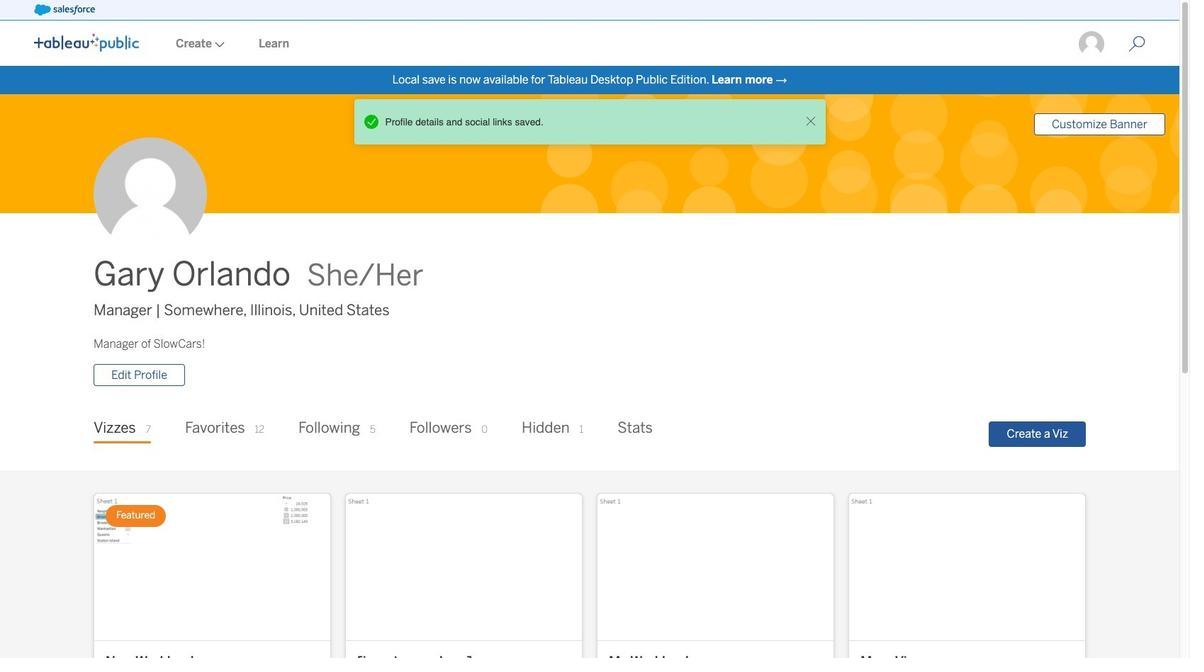 Task type: locate. For each thing, give the bounding box(es) containing it.
alert
[[360, 110, 801, 133]]

2 workbook thumbnail image from the left
[[346, 494, 582, 641]]

3 workbook thumbnail image from the left
[[598, 494, 834, 641]]

4 workbook thumbnail image from the left
[[849, 494, 1085, 641]]

workbook thumbnail image
[[94, 494, 330, 641], [346, 494, 582, 641], [598, 494, 834, 641], [849, 494, 1085, 641]]

logo image
[[34, 33, 139, 52]]

salesforce logo image
[[34, 4, 95, 16]]

1 workbook thumbnail image from the left
[[94, 494, 330, 641]]



Task type: vqa. For each thing, say whether or not it's contained in the screenshot.
The T.Turtle icon
yes



Task type: describe. For each thing, give the bounding box(es) containing it.
avatar image
[[94, 138, 207, 251]]

t.turtle image
[[1077, 30, 1106, 58]]

create image
[[212, 42, 225, 47]]

featured element
[[106, 506, 166, 527]]

go to search image
[[1111, 35, 1162, 52]]



